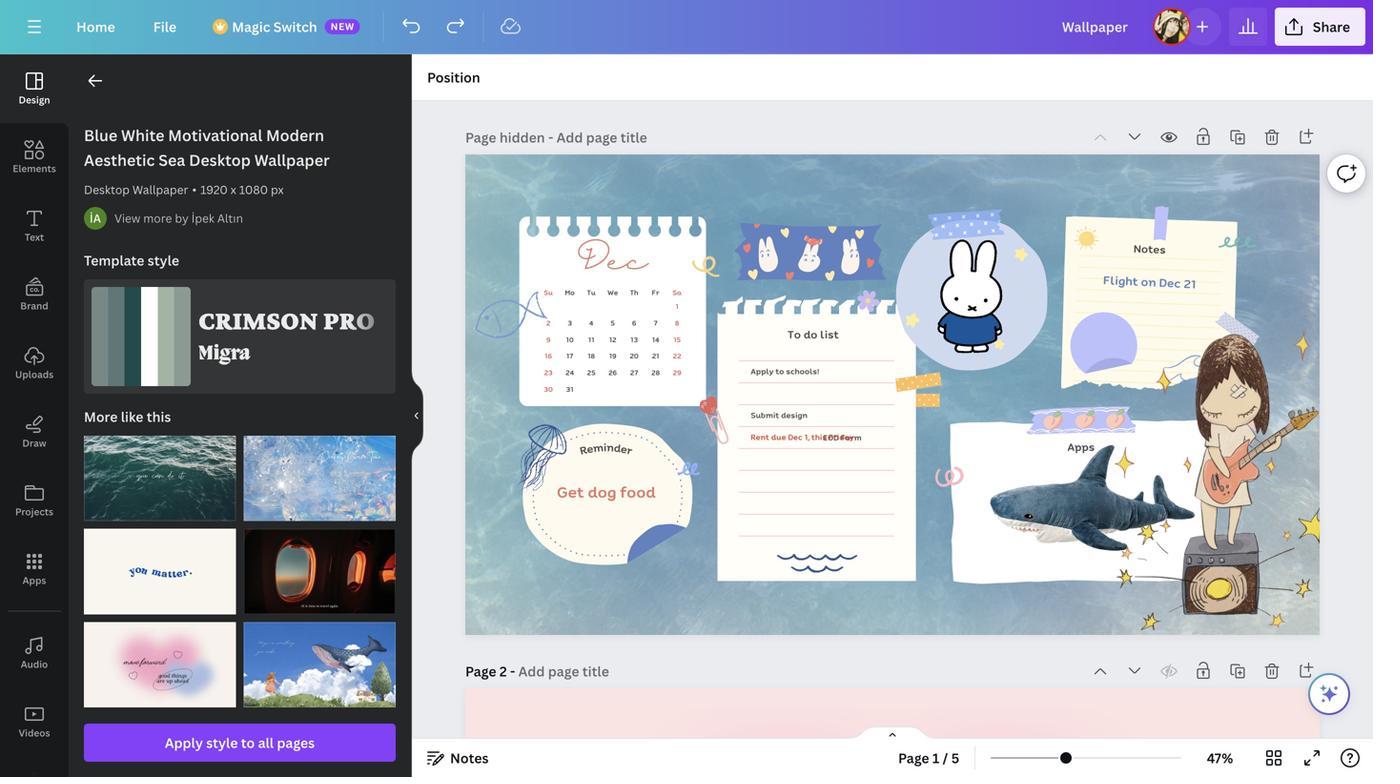 Task type: describe. For each thing, give the bounding box(es) containing it.
motivational
[[168, 125, 263, 145]]

1 for sa
[[676, 301, 679, 312]]

mo
[[565, 287, 575, 298]]

page hidden -
[[466, 128, 557, 146]]

sea wave linear image
[[1164, 355, 1215, 398]]

31
[[566, 384, 574, 395]]

27
[[630, 367, 639, 378]]

text button
[[0, 192, 69, 260]]

magic
[[232, 18, 270, 36]]

orange black motivational simple modern plane landscape desktop wallpaper image
[[244, 529, 396, 615]]

page for page hidden
[[466, 128, 497, 146]]

rent
[[751, 431, 770, 443]]

style for template
[[148, 251, 179, 270]]

videos button
[[0, 688, 69, 757]]

i
[[604, 439, 607, 455]]

tu
[[587, 287, 596, 298]]

n
[[607, 439, 615, 456]]

2 inside su 9 23 2 16 30
[[547, 318, 551, 328]]

1 horizontal spatial notes
[[1134, 240, 1167, 258]]

audio button
[[0, 619, 69, 688]]

hide image
[[411, 370, 424, 462]]

to
[[788, 326, 801, 343]]

Page title text field
[[519, 662, 611, 681]]

1 for page
[[933, 749, 940, 768]]

r
[[578, 441, 589, 459]]

1 e from the left
[[586, 440, 595, 457]]

more like this
[[84, 408, 171, 426]]

template
[[84, 251, 144, 270]]

10
[[566, 334, 574, 345]]

1 vertical spatial this
[[812, 431, 827, 443]]

page for page 2
[[466, 663, 497, 681]]

neutral blue minimalism motivational life quote desktop wallpaper image
[[84, 716, 236, 778]]

th
[[630, 287, 639, 298]]

position button
[[420, 62, 488, 93]]

30
[[544, 384, 553, 395]]

11
[[588, 334, 595, 345]]

brand button
[[0, 260, 69, 329]]

crimson
[[198, 306, 318, 335]]

list
[[821, 326, 839, 343]]

0 horizontal spatial 2
[[500, 663, 507, 681]]

20
[[630, 351, 639, 361]]

aesthetic
[[84, 150, 155, 170]]

flight on dec 21
[[1104, 271, 1197, 293]]

desktop inside blue white motivational modern aesthetic sea desktop wallpaper
[[189, 150, 251, 170]]

home link
[[61, 8, 130, 46]]

18
[[588, 351, 595, 361]]

page 2 -
[[466, 663, 519, 681]]

pro
[[323, 306, 375, 335]]

dec for due
[[789, 431, 803, 443]]

i̇pek altın element
[[84, 207, 107, 230]]

29
[[673, 367, 682, 378]]

beige & brown aesthetic dekstop wallpaper image
[[244, 716, 396, 778]]

ocean wave desktop wallpaper image
[[84, 436, 236, 522]]

rent due dec 1, this friday
[[751, 431, 855, 443]]

to inside the apply to schools! eod form
[[776, 365, 785, 377]]

projects button
[[0, 467, 69, 535]]

we
[[608, 287, 618, 298]]

text
[[25, 231, 44, 244]]

modern
[[266, 125, 324, 145]]

projects
[[15, 506, 53, 519]]

position
[[427, 68, 481, 86]]

flight
[[1104, 271, 1139, 290]]

page 1 / 5 button
[[891, 743, 968, 774]]

17
[[567, 351, 574, 361]]

1920 x 1080 px
[[200, 182, 284, 197]]

23
[[544, 367, 553, 378]]

file button
[[138, 8, 192, 46]]

more
[[143, 210, 172, 226]]

switch
[[274, 18, 317, 36]]

blue abstract water splash aesthetic inspiration quote desktop wallpaper group
[[244, 425, 396, 522]]

d
[[614, 439, 622, 456]]

sa
[[673, 287, 682, 298]]

i̇pek
[[192, 210, 215, 226]]

fr
[[652, 287, 660, 298]]

- for page hidden -
[[549, 128, 554, 146]]

apply style to all pages button
[[84, 724, 396, 762]]

13
[[631, 334, 638, 345]]

apps inside button
[[23, 574, 46, 587]]

fish doodle line art. sea life decoration.hand drawn fish. fish chalk line art. image
[[470, 287, 550, 347]]

jellyfish doodle line art image
[[498, 420, 578, 499]]

we 12 26 5 19
[[608, 287, 618, 378]]

pink aqua aesthetic quotes desktop wallpaper group
[[84, 611, 236, 708]]

to inside button
[[241, 734, 255, 752]]

5 for 12
[[611, 318, 615, 328]]

notes inside the notes button
[[450, 749, 489, 768]]

28
[[652, 367, 660, 378]]

blue abstract water splash aesthetic inspiration quote desktop wallpaper image
[[244, 436, 396, 522]]

bluesky japan  whale wallpaper destkop group
[[244, 611, 396, 708]]

magic switch
[[232, 18, 317, 36]]

r e m i n d e r
[[578, 439, 635, 459]]

show pages image
[[847, 726, 939, 741]]

dec for on
[[1160, 273, 1182, 292]]

1920
[[200, 182, 228, 197]]

apply for apply to schools! eod form
[[751, 365, 774, 377]]

videos
[[19, 727, 50, 740]]

9
[[547, 334, 551, 345]]

style for apply
[[206, 734, 238, 752]]

pages
[[277, 734, 315, 752]]

3
[[568, 318, 572, 328]]

draw button
[[0, 398, 69, 467]]

Design title text field
[[1047, 8, 1146, 46]]

10 24 3 17 31
[[566, 318, 574, 395]]

bone white blue groovy you matter desktop wallpaper image
[[84, 529, 236, 615]]

elements button
[[0, 123, 69, 192]]

main menu bar
[[0, 0, 1374, 54]]



Task type: locate. For each thing, give the bounding box(es) containing it.
1 down sa
[[676, 301, 679, 312]]

design
[[782, 409, 808, 421]]

wallpaper down the modern
[[254, 150, 330, 170]]

1 vertical spatial -
[[510, 663, 516, 681]]

i̇pek altın image
[[84, 207, 107, 230]]

1 horizontal spatial to
[[776, 365, 785, 377]]

wallpaper inside blue white motivational modern aesthetic sea desktop wallpaper
[[254, 150, 330, 170]]

blue white motivational modern aesthetic sea desktop wallpaper
[[84, 125, 330, 170]]

1 horizontal spatial -
[[549, 128, 554, 146]]

1 horizontal spatial wallpaper
[[254, 150, 330, 170]]

apply down pink aqua aesthetic quotes desktop wallpaper image
[[165, 734, 203, 752]]

fr 14 28 7 21
[[652, 287, 660, 378]]

1 vertical spatial 1
[[933, 749, 940, 768]]

0 horizontal spatial notes
[[450, 749, 489, 768]]

0 vertical spatial to
[[776, 365, 785, 377]]

x
[[231, 182, 236, 197]]

page inside button
[[899, 749, 930, 768]]

0 horizontal spatial 1
[[676, 301, 679, 312]]

su 9 23 2 16 30
[[544, 287, 553, 395]]

1 vertical spatial apply
[[165, 734, 203, 752]]

tu 11 25 4 18
[[587, 287, 596, 378]]

2 e from the left
[[620, 440, 629, 458]]

1 vertical spatial notes
[[450, 749, 489, 768]]

desktop down motivational in the top of the page
[[189, 150, 251, 170]]

1 vertical spatial style
[[206, 734, 238, 752]]

design
[[19, 94, 50, 106]]

design button
[[0, 54, 69, 123]]

0 horizontal spatial 21
[[652, 351, 660, 361]]

47%
[[1208, 749, 1234, 768]]

0 horizontal spatial apps
[[23, 574, 46, 587]]

0 horizontal spatial style
[[148, 251, 179, 270]]

1 horizontal spatial apply
[[751, 365, 774, 377]]

view
[[114, 210, 141, 226]]

apply for apply style to all pages
[[165, 734, 203, 752]]

to
[[776, 365, 785, 377], [241, 734, 255, 752]]

apply
[[751, 365, 774, 377], [165, 734, 203, 752]]

get
[[557, 481, 584, 503]]

px
[[271, 182, 284, 197]]

template style
[[84, 251, 179, 270]]

5 inside the we 12 26 5 19
[[611, 318, 615, 328]]

1 horizontal spatial apps
[[1068, 438, 1095, 455]]

5 right /
[[952, 749, 960, 768]]

1 horizontal spatial 2
[[547, 318, 551, 328]]

desktop up i̇pek altın element
[[84, 182, 130, 197]]

get dog food
[[557, 481, 656, 503]]

0 horizontal spatial desktop
[[84, 182, 130, 197]]

7
[[654, 318, 658, 328]]

dec up 'we'
[[578, 242, 648, 284]]

1 horizontal spatial e
[[620, 440, 629, 458]]

white
[[121, 125, 165, 145]]

0 vertical spatial 5
[[611, 318, 615, 328]]

page left the hidden
[[466, 128, 497, 146]]

on
[[1141, 273, 1157, 291]]

0 vertical spatial apply
[[751, 365, 774, 377]]

0 vertical spatial 21
[[1184, 275, 1197, 293]]

21
[[1184, 275, 1197, 293], [652, 351, 660, 361]]

brand
[[20, 300, 48, 312]]

wallpaper
[[254, 150, 330, 170], [133, 182, 188, 197]]

do
[[804, 326, 818, 343]]

to left all
[[241, 734, 255, 752]]

1 vertical spatial apps
[[23, 574, 46, 587]]

1 inside button
[[933, 749, 940, 768]]

1 left /
[[933, 749, 940, 768]]

2 up 9
[[547, 318, 551, 328]]

to left "schools!"
[[776, 365, 785, 377]]

new
[[331, 20, 355, 33]]

1080
[[239, 182, 268, 197]]

1 vertical spatial 2
[[500, 663, 507, 681]]

- left page title text field
[[510, 663, 516, 681]]

desktop
[[189, 150, 251, 170], [84, 182, 130, 197]]

1 vertical spatial page
[[466, 663, 497, 681]]

2 left page title text field
[[500, 663, 507, 681]]

canva assistant image
[[1319, 683, 1341, 706]]

apply style to all pages
[[165, 734, 315, 752]]

24
[[566, 367, 574, 378]]

share button
[[1276, 8, 1366, 46]]

pink aqua aesthetic quotes desktop wallpaper image
[[84, 622, 236, 708]]

1 vertical spatial 21
[[652, 351, 660, 361]]

1 horizontal spatial this
[[812, 431, 827, 443]]

1 horizontal spatial desktop
[[189, 150, 251, 170]]

2 vertical spatial page
[[899, 749, 930, 768]]

21 right on
[[1184, 275, 1197, 293]]

21 inside fr 14 28 7 21
[[652, 351, 660, 361]]

altın
[[217, 210, 243, 226]]

uploads button
[[0, 329, 69, 398]]

8
[[675, 318, 680, 328]]

4
[[589, 318, 594, 328]]

sea waves  icon image
[[778, 554, 858, 573]]

apply to schools! eod form
[[751, 365, 862, 444]]

1 horizontal spatial 21
[[1184, 275, 1197, 293]]

e left i
[[586, 440, 595, 457]]

notes up on
[[1134, 240, 1167, 258]]

0 vertical spatial style
[[148, 251, 179, 270]]

due
[[772, 431, 787, 443]]

1 vertical spatial wallpaper
[[133, 182, 188, 197]]

1 horizontal spatial dec
[[789, 431, 803, 443]]

blue
[[84, 125, 118, 145]]

0 horizontal spatial 5
[[611, 318, 615, 328]]

by
[[175, 210, 189, 226]]

1 horizontal spatial 1
[[933, 749, 940, 768]]

1 vertical spatial to
[[241, 734, 255, 752]]

0 horizontal spatial e
[[586, 440, 595, 457]]

side panel tab list
[[0, 54, 69, 778]]

cute pastel hand drawn doodle line image
[[690, 249, 727, 284]]

friday
[[829, 431, 855, 443]]

apps button
[[0, 535, 69, 604]]

2
[[547, 318, 551, 328], [500, 663, 507, 681]]

e right "n"
[[620, 440, 629, 458]]

/
[[943, 749, 949, 768]]

apply inside the apply to schools! eod form
[[751, 365, 774, 377]]

1,
[[805, 431, 810, 443]]

submit design
[[751, 409, 808, 421]]

page left page title text field
[[466, 663, 497, 681]]

0 horizontal spatial apply
[[165, 734, 203, 752]]

5 for 1
[[952, 749, 960, 768]]

dec left 1,
[[789, 431, 803, 443]]

5 up 12
[[611, 318, 615, 328]]

eod
[[824, 432, 839, 444]]

this right 1,
[[812, 431, 827, 443]]

19
[[609, 351, 617, 361]]

5
[[611, 318, 615, 328], [952, 749, 960, 768]]

schools!
[[787, 365, 820, 377]]

22
[[673, 351, 682, 361]]

bluesky japan  whale wallpaper destkop image
[[244, 622, 396, 708]]

6
[[632, 318, 637, 328]]

2 horizontal spatial dec
[[1160, 273, 1182, 292]]

12
[[609, 334, 617, 345]]

5 inside button
[[952, 749, 960, 768]]

dec right on
[[1160, 273, 1182, 292]]

- right the hidden
[[549, 128, 554, 146]]

21 inside flight on dec 21
[[1184, 275, 1197, 293]]

file
[[153, 18, 177, 36]]

0 horizontal spatial this
[[147, 408, 171, 426]]

0 horizontal spatial to
[[241, 734, 255, 752]]

su
[[544, 287, 553, 298]]

more
[[84, 408, 118, 426]]

ocean wave desktop wallpaper group
[[84, 425, 236, 522]]

crimson pro migra
[[198, 306, 375, 366]]

m
[[593, 439, 605, 456]]

1 vertical spatial 5
[[952, 749, 960, 768]]

page left /
[[899, 749, 930, 768]]

dec inside flight on dec 21
[[1160, 273, 1182, 292]]

dog
[[588, 481, 617, 503]]

0 vertical spatial wallpaper
[[254, 150, 330, 170]]

16
[[545, 351, 552, 361]]

notes down page 2 - at the left bottom of the page
[[450, 749, 489, 768]]

home
[[76, 18, 115, 36]]

desktop wallpaper
[[84, 182, 188, 197]]

style down more
[[148, 251, 179, 270]]

to do list
[[788, 326, 839, 343]]

25
[[587, 367, 596, 378]]

orange black motivational simple modern plane landscape desktop wallpaper group
[[244, 518, 396, 615]]

style inside button
[[206, 734, 238, 752]]

share
[[1314, 18, 1351, 36]]

bone white blue groovy you matter desktop wallpaper group
[[84, 518, 236, 615]]

0 horizontal spatial -
[[510, 663, 516, 681]]

0 vertical spatial desktop
[[189, 150, 251, 170]]

0 horizontal spatial dec
[[578, 242, 648, 284]]

uploads
[[15, 368, 54, 381]]

wallpaper up more
[[133, 182, 188, 197]]

0 vertical spatial 1
[[676, 301, 679, 312]]

47% button
[[1190, 743, 1252, 774]]

0 horizontal spatial wallpaper
[[133, 182, 188, 197]]

0 vertical spatial notes
[[1134, 240, 1167, 258]]

0 vertical spatial this
[[147, 408, 171, 426]]

1 horizontal spatial style
[[206, 734, 238, 752]]

audio
[[21, 658, 48, 671]]

like
[[121, 408, 144, 426]]

- for page 2 -
[[510, 663, 516, 681]]

1 horizontal spatial 5
[[952, 749, 960, 768]]

1 inside sa 1 15 29 8 22
[[676, 301, 679, 312]]

0 vertical spatial page
[[466, 128, 497, 146]]

page
[[466, 128, 497, 146], [466, 663, 497, 681], [899, 749, 930, 768]]

0 vertical spatial -
[[549, 128, 554, 146]]

apply inside button
[[165, 734, 203, 752]]

apply left "schools!"
[[751, 365, 774, 377]]

style left all
[[206, 734, 238, 752]]

1 vertical spatial desktop
[[84, 182, 130, 197]]

0 vertical spatial apps
[[1068, 438, 1095, 455]]

21 down 14
[[652, 351, 660, 361]]

0 vertical spatial 2
[[547, 318, 551, 328]]

Page title text field
[[557, 128, 650, 147]]

this right like
[[147, 408, 171, 426]]

notes button
[[420, 743, 497, 774]]



Task type: vqa. For each thing, say whether or not it's contained in the screenshot.
2 in su 9 23 2 16 30
yes



